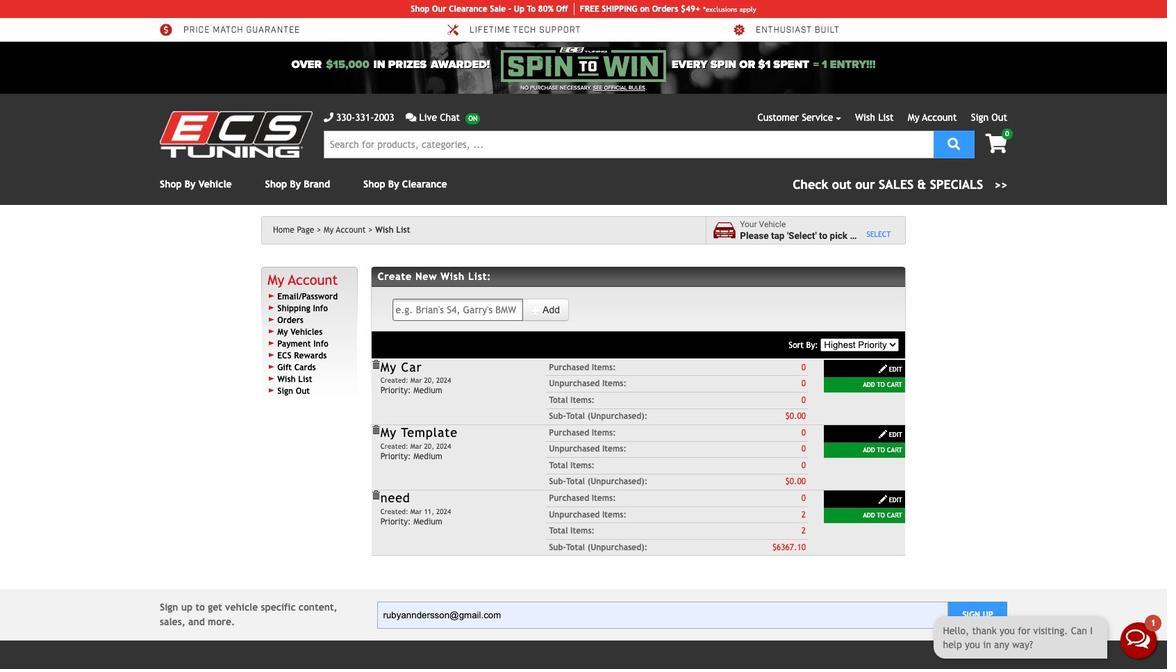 Task type: describe. For each thing, give the bounding box(es) containing it.
phone image
[[324, 113, 334, 122]]

white image for delete image
[[878, 364, 888, 374]]

ecs tuning image
[[160, 111, 313, 158]]

e.g. Brian's S4, Garry's BMW E92...etc text field
[[392, 299, 523, 321]]

2 delete image from the top
[[371, 491, 381, 501]]

white image for 2nd delete icon
[[878, 495, 888, 505]]

1 delete image from the top
[[371, 425, 381, 435]]

ecs tuning 'spin to win' contest logo image
[[501, 47, 667, 82]]

shopping cart image
[[986, 134, 1008, 154]]

comments image
[[406, 113, 417, 122]]



Task type: locate. For each thing, give the bounding box(es) containing it.
1 vertical spatial white image
[[878, 364, 888, 374]]

Email email field
[[377, 602, 949, 629]]

0 vertical spatial delete image
[[371, 425, 381, 435]]

0 vertical spatial white image
[[531, 306, 541, 316]]

search image
[[948, 137, 961, 150]]

1 vertical spatial delete image
[[371, 491, 381, 501]]

2 vertical spatial white image
[[878, 495, 888, 505]]

white image
[[531, 306, 541, 316], [878, 364, 888, 374], [878, 495, 888, 505]]

delete image
[[371, 360, 381, 370]]

white image
[[878, 430, 888, 439]]

Search text field
[[324, 131, 934, 158]]

delete image
[[371, 425, 381, 435], [371, 491, 381, 501]]



Task type: vqa. For each thing, say whether or not it's contained in the screenshot.
comments icon to the left
no



